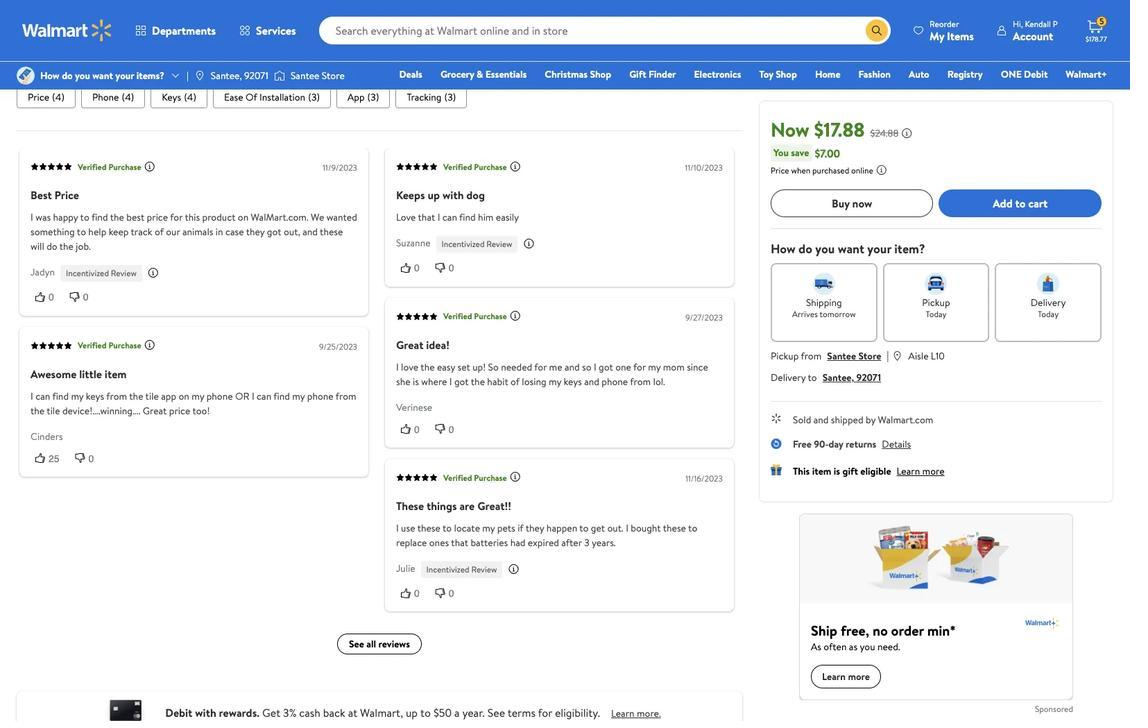 Task type: locate. For each thing, give the bounding box(es) containing it.
locate
[[454, 522, 480, 536]]

1 vertical spatial is
[[834, 464, 841, 478]]

shipping arrives tomorrow
[[793, 296, 856, 320]]

got down walmart.com.
[[267, 225, 282, 239]]

1 vertical spatial incentivized review
[[66, 268, 137, 280]]

1 horizontal spatial keys
[[564, 375, 582, 389]]

you for how do you want your items?
[[75, 69, 90, 83]]

0 horizontal spatial with
[[195, 706, 216, 721]]

pickup up delivery to santee, 92071
[[771, 349, 799, 363]]

(3) down the santee store
[[308, 91, 320, 105]]

great!!
[[478, 499, 512, 514]]

with left rewards.
[[195, 706, 216, 721]]

all
[[367, 638, 376, 652]]

incentivized for up
[[442, 239, 485, 250]]

pickup inside pickup from santee store |
[[771, 349, 799, 363]]

0 horizontal spatial store
[[322, 69, 345, 83]]

3%
[[283, 706, 297, 721]]

0 vertical spatial see
[[349, 638, 364, 652]]

learn inside one debit card  debit with rewards. get 3% cash back at walmart, up to $50 a year. see terms for eligibility. learn more. 'element'
[[612, 707, 635, 721]]

verified up little
[[78, 340, 107, 352]]

keys inside i can find my keys from the tile app on my phone or i can find my phone from the tile device!….winning…. great price too!
[[86, 389, 104, 403]]

verified purchase information image
[[510, 161, 521, 172]]

0 vertical spatial incentivized review
[[442, 239, 513, 250]]

case
[[226, 225, 244, 239]]

habit
[[488, 375, 509, 389]]

details
[[883, 437, 912, 451]]

too!
[[193, 404, 210, 418]]

price up happy
[[55, 188, 79, 203]]

1 horizontal spatial on
[[238, 211, 249, 225]]

buy now
[[832, 196, 873, 211]]

1 horizontal spatial  image
[[274, 69, 285, 83]]

$17.88
[[815, 116, 865, 143]]

store inside pickup from santee store |
[[859, 349, 882, 363]]

and down we
[[303, 225, 318, 239]]

departments
[[152, 23, 216, 38]]

1 (4) from the left
[[52, 91, 64, 105]]

delivery to santee, 92071
[[771, 371, 882, 385]]

shop right toy
[[776, 67, 798, 81]]

keys inside i love the easy set up! so needed for me and so i got one for my mom since she is where i got the habit of losing my keys and phone from lol.
[[564, 375, 582, 389]]

registry link
[[942, 67, 990, 82]]

0 down verinese
[[414, 424, 420, 435]]

price down you
[[771, 165, 790, 176]]

(3) right app
[[368, 91, 379, 105]]

0 vertical spatial they
[[246, 225, 265, 239]]

0 horizontal spatial is
[[413, 375, 419, 389]]

frequent
[[17, 57, 61, 72]]

incentivized down the "ones"
[[427, 564, 470, 576]]

| left aisle
[[887, 348, 890, 363]]

auto
[[909, 67, 930, 81]]

incentivized review for price
[[66, 268, 137, 280]]

verified purchase information image
[[144, 161, 155, 172], [510, 311, 521, 322], [144, 340, 155, 351], [510, 472, 521, 483]]

pickup today
[[923, 296, 951, 320]]

1 horizontal spatial today
[[1039, 308, 1059, 320]]

want for items?
[[92, 69, 113, 83]]

0 vertical spatial store
[[322, 69, 345, 83]]

sold and shipped by walmart.com
[[793, 413, 934, 427]]

pickup down intent image for pickup
[[923, 296, 951, 310]]

how do you want your items?
[[40, 69, 165, 83]]

from left lol.
[[631, 375, 651, 389]]

they right if
[[526, 522, 545, 536]]

christmas shop
[[545, 67, 612, 81]]

purchase up best
[[109, 161, 141, 173]]

to up the job. at the top left of page
[[77, 225, 86, 239]]

0 horizontal spatial how
[[40, 69, 60, 83]]

1 horizontal spatial santee
[[828, 349, 857, 363]]

0 horizontal spatial tile
[[47, 404, 60, 418]]

2 horizontal spatial incentivized review information image
[[524, 238, 535, 250]]

home link
[[809, 67, 847, 82]]

item right this
[[813, 464, 832, 478]]

1 horizontal spatial price
[[169, 404, 190, 418]]

1 horizontal spatial store
[[859, 349, 882, 363]]

3 list item from the left
[[151, 87, 207, 109]]

3 (3) from the left
[[445, 91, 456, 105]]

verified for little
[[78, 340, 107, 352]]

1 horizontal spatial got
[[455, 375, 469, 389]]

0 horizontal spatial your
[[115, 69, 134, 83]]

from up delivery to santee, 92071
[[801, 349, 822, 363]]

0 horizontal spatial  image
[[194, 70, 205, 81]]

these
[[320, 225, 343, 239], [418, 522, 441, 536], [663, 522, 686, 536]]

incentivized for price
[[66, 268, 109, 280]]

verified purchase up idea!
[[444, 311, 507, 323]]

0 vertical spatial your
[[115, 69, 134, 83]]

11/16/2023
[[686, 473, 723, 485]]

0
[[414, 263, 420, 274], [449, 263, 454, 274], [49, 292, 54, 303], [83, 292, 89, 303], [414, 424, 420, 435], [449, 424, 454, 435], [89, 453, 94, 464], [414, 588, 420, 599], [449, 588, 454, 599]]

l10
[[931, 349, 945, 363]]

2 (4) from the left
[[122, 91, 134, 105]]

i inside i was happy to find the best price for this product on walmart.com. we wanted something to help keep track of our animals in case they got out, and these will do the job.
[[31, 211, 33, 225]]

3 (4) from the left
[[184, 91, 196, 105]]

services
[[256, 23, 296, 38]]

how up arrives at the right top of the page
[[771, 240, 796, 258]]

shop for christmas shop
[[590, 67, 612, 81]]

0 vertical spatial you
[[75, 69, 90, 83]]

intent image for delivery image
[[1038, 273, 1060, 295]]

will
[[31, 240, 44, 254]]

list item containing phone
[[81, 87, 145, 109]]

0 horizontal spatial on
[[179, 389, 189, 403]]

 image
[[17, 67, 35, 85]]

how
[[40, 69, 60, 83], [771, 240, 796, 258]]

delivery for to
[[771, 371, 806, 385]]

list item down santee, 92071
[[213, 87, 331, 109]]

of down 'needed'
[[511, 375, 520, 389]]

now
[[853, 196, 873, 211]]

1 horizontal spatial price
[[55, 188, 79, 203]]

5 list item from the left
[[337, 87, 390, 109]]

1 horizontal spatial that
[[451, 536, 469, 550]]

do right will
[[47, 240, 57, 254]]

lol.
[[654, 375, 666, 389]]

0 horizontal spatial santee,
[[211, 69, 242, 83]]

0 horizontal spatial debit
[[165, 706, 193, 721]]

i right 'out.'
[[626, 522, 629, 536]]

1 horizontal spatial learn
[[897, 464, 921, 478]]

1 shop from the left
[[590, 67, 612, 81]]

list
[[17, 87, 743, 109]]

0 horizontal spatial of
[[155, 225, 164, 239]]

verified purchase for little
[[78, 340, 141, 352]]

(4) down frequent mentions
[[52, 91, 64, 105]]

debit
[[1025, 67, 1048, 81], [165, 706, 193, 721]]

1 vertical spatial how
[[771, 240, 796, 258]]

 image up keys (4)
[[194, 70, 205, 81]]

incentivized review information image for these things are great!!
[[508, 564, 520, 575]]

2 vertical spatial incentivized
[[427, 564, 470, 576]]

batteries
[[471, 536, 508, 550]]

can right or
[[257, 389, 272, 403]]

use
[[401, 522, 415, 536]]

1 horizontal spatial great
[[396, 337, 424, 353]]

incentivized review down him at the left top of the page
[[442, 239, 513, 250]]

is inside i love the easy set up! so needed for me and so i got one for my mom since she is where i got the habit of losing my keys and phone from lol.
[[413, 375, 419, 389]]

0 horizontal spatial today
[[926, 308, 947, 320]]

app (3)
[[348, 91, 379, 105]]

0 vertical spatial want
[[92, 69, 113, 83]]

1 list item from the left
[[17, 87, 76, 109]]

1 horizontal spatial shop
[[776, 67, 798, 81]]

review for best price
[[111, 268, 137, 280]]

purchase for great idea!
[[474, 311, 507, 323]]

pets
[[498, 522, 516, 536]]

terms
[[508, 706, 536, 721]]

1 vertical spatial |
[[887, 348, 890, 363]]

verified purchase information image for best price
[[144, 161, 155, 172]]

verified purchase information image for these things are great!!
[[510, 472, 521, 483]]

is
[[413, 375, 419, 389], [834, 464, 841, 478]]

today for delivery
[[1039, 308, 1059, 320]]

your for items?
[[115, 69, 134, 83]]

list item down the frequent
[[17, 87, 76, 109]]

2 horizontal spatial (3)
[[445, 91, 456, 105]]

1 vertical spatial 92071
[[857, 371, 882, 385]]

returns
[[846, 437, 877, 451]]

from inside i love the easy set up! so needed for me and so i got one for my mom since she is where i got the habit of losing my keys and phone from lol.
[[631, 375, 651, 389]]

delivery up 'sold'
[[771, 371, 806, 385]]

keys up device!….winning….
[[86, 389, 104, 403]]

got
[[267, 225, 282, 239], [599, 360, 613, 374], [455, 375, 469, 389]]

0 horizontal spatial shop
[[590, 67, 612, 81]]

6 list item from the left
[[396, 87, 467, 109]]

purchase up so
[[474, 311, 507, 323]]

items?
[[137, 69, 165, 83]]

0 horizontal spatial got
[[267, 225, 282, 239]]

list item containing keys
[[151, 87, 207, 109]]

toy shop link
[[753, 67, 804, 82]]

santee inside pickup from santee store |
[[828, 349, 857, 363]]

details button
[[883, 437, 912, 451]]

2 (3) from the left
[[368, 91, 379, 105]]

(4) for price (4)
[[52, 91, 64, 105]]

happy
[[53, 211, 78, 225]]

to down pickup from santee store |
[[808, 371, 817, 385]]

price for price (4)
[[28, 91, 49, 105]]

i left was
[[31, 211, 33, 225]]

for up the our
[[170, 211, 183, 225]]

by
[[866, 413, 876, 427]]

incentivized review information image for best price
[[148, 268, 159, 279]]

list item down deals
[[396, 87, 467, 109]]

2 horizontal spatial these
[[663, 522, 686, 536]]

incentivized for things
[[427, 564, 470, 576]]

|
[[187, 69, 189, 83], [887, 348, 890, 363]]

great idea!
[[396, 337, 450, 353]]

Search search field
[[319, 17, 891, 44]]

up right keeps
[[428, 188, 440, 203]]

1 vertical spatial you
[[816, 240, 835, 258]]

of
[[155, 225, 164, 239], [511, 375, 520, 389]]

frequent mentions
[[17, 57, 109, 72]]

help
[[88, 225, 106, 239]]

price inside list item
[[28, 91, 49, 105]]

incentivized review information image
[[524, 238, 535, 250], [148, 268, 159, 279], [508, 564, 520, 575]]

your left item?
[[868, 240, 892, 258]]

list item
[[17, 87, 76, 109], [81, 87, 145, 109], [151, 87, 207, 109], [213, 87, 331, 109], [337, 87, 390, 109], [396, 87, 467, 109]]

of inside i was happy to find the best price for this product on walmart.com. we wanted something to help keep track of our animals in case they got out, and these will do the job.
[[155, 225, 164, 239]]

verified purchase up best
[[78, 161, 141, 173]]

0 horizontal spatial do
[[47, 240, 57, 254]]

price
[[147, 211, 168, 225], [169, 404, 190, 418]]

santee up installation
[[291, 69, 320, 83]]

1 horizontal spatial how
[[771, 240, 796, 258]]

review down easily
[[487, 239, 513, 250]]

mentions
[[63, 57, 109, 72]]

1 vertical spatial keys
[[86, 389, 104, 403]]

i down awesome
[[31, 389, 33, 403]]

phone down one
[[602, 375, 628, 389]]

when
[[792, 165, 811, 176]]

 image up installation
[[274, 69, 285, 83]]

1 vertical spatial store
[[859, 349, 882, 363]]

free
[[793, 437, 812, 451]]

shop for toy shop
[[776, 67, 798, 81]]

these right bought
[[663, 522, 686, 536]]

auto link
[[903, 67, 936, 82]]

keys right losing
[[564, 375, 582, 389]]

verified up idea!
[[444, 311, 472, 323]]

gift finder link
[[623, 67, 683, 82]]

walmart+
[[1066, 67, 1108, 81]]

purchase up awesome little item
[[109, 340, 141, 352]]

0 horizontal spatial pickup
[[771, 349, 799, 363]]

at
[[348, 706, 358, 721]]

1 horizontal spatial these
[[418, 522, 441, 536]]

1 horizontal spatial you
[[816, 240, 835, 258]]

easily
[[496, 211, 519, 225]]

list item down the items?
[[151, 87, 207, 109]]

great down app
[[143, 404, 167, 418]]

to inside button
[[1016, 196, 1026, 211]]

debit right one
[[1025, 67, 1048, 81]]

awesome
[[31, 367, 77, 382]]

2 horizontal spatial got
[[599, 360, 613, 374]]

kendall
[[1026, 18, 1052, 30]]

verified purchase up are
[[444, 472, 507, 484]]

on up case
[[238, 211, 249, 225]]

verified for things
[[444, 472, 472, 484]]

1 horizontal spatial pickup
[[923, 296, 951, 310]]

walmart,
[[360, 706, 403, 721]]

1 vertical spatial price
[[771, 165, 790, 176]]

0 down the "ones"
[[449, 588, 454, 599]]

1 today from the left
[[926, 308, 947, 320]]

2 today from the left
[[1039, 308, 1059, 320]]

how for how do you want your items?
[[40, 69, 60, 83]]

$24.88
[[871, 126, 899, 140]]

delivery for today
[[1031, 296, 1067, 310]]

for right 'terms'
[[538, 706, 553, 721]]

2 horizontal spatial do
[[799, 240, 813, 258]]

2 vertical spatial incentivized review information image
[[508, 564, 520, 575]]

verified up these things are great!!
[[444, 472, 472, 484]]

shipped
[[831, 413, 864, 427]]

got inside i was happy to find the best price for this product on walmart.com. we wanted something to help keep track of our animals in case they got out, and these will do the job.
[[267, 225, 282, 239]]

santee, down pickup from santee store |
[[823, 371, 855, 385]]

the up "keep"
[[110, 211, 124, 225]]

0 vertical spatial pickup
[[923, 296, 951, 310]]

0 vertical spatial how
[[40, 69, 60, 83]]

find inside i was happy to find the best price for this product on walmart.com. we wanted something to help keep track of our animals in case they got out, and these will do the job.
[[92, 211, 108, 225]]

1 horizontal spatial see
[[488, 706, 505, 721]]

today inside delivery today
[[1039, 308, 1059, 320]]

0 vertical spatial got
[[267, 225, 282, 239]]

0 vertical spatial price
[[147, 211, 168, 225]]

list item down how do you want your items?
[[81, 87, 145, 109]]

that right love
[[418, 211, 435, 225]]

1 vertical spatial want
[[838, 240, 865, 258]]

find left him at the left top of the page
[[460, 211, 476, 225]]

learn
[[897, 464, 921, 478], [612, 707, 635, 721]]

price
[[28, 91, 49, 105], [771, 165, 790, 176], [55, 188, 79, 203]]

mom
[[663, 360, 685, 374]]

1 vertical spatial price
[[169, 404, 190, 418]]

0 horizontal spatial (3)
[[308, 91, 320, 105]]

verified purchase for price
[[78, 161, 141, 173]]

1 vertical spatial see
[[488, 706, 505, 721]]

0 horizontal spatial they
[[246, 225, 265, 239]]

0 horizontal spatial you
[[75, 69, 90, 83]]

needed
[[501, 360, 533, 374]]

2 horizontal spatial phone
[[602, 375, 628, 389]]

1 vertical spatial pickup
[[771, 349, 799, 363]]

list item containing price
[[17, 87, 76, 109]]

(4) right keys
[[184, 91, 196, 105]]

track
[[131, 225, 152, 239]]

can down keeps up with dog
[[443, 211, 457, 225]]

price down the frequent
[[28, 91, 49, 105]]

1 horizontal spatial want
[[838, 240, 865, 258]]

| up keys (4)
[[187, 69, 189, 83]]

best
[[126, 211, 145, 225]]

debit right one debit card "image"
[[165, 706, 193, 721]]

2 shop from the left
[[776, 67, 798, 81]]

1 vertical spatial item
[[813, 464, 832, 478]]

on inside i was happy to find the best price for this product on walmart.com. we wanted something to help keep track of our animals in case they got out, and these will do the job.
[[238, 211, 249, 225]]

walmart+ link
[[1060, 67, 1114, 82]]

verified for price
[[78, 161, 107, 173]]

they right case
[[246, 225, 265, 239]]

one debit card image
[[98, 697, 154, 721]]

price for price when purchased online
[[771, 165, 790, 176]]

review for keeps up with dog
[[487, 239, 513, 250]]

0 horizontal spatial |
[[187, 69, 189, 83]]

tracking (3)
[[407, 91, 456, 105]]

and
[[303, 225, 318, 239], [565, 360, 580, 374], [585, 375, 600, 389], [814, 413, 829, 427]]

today inside pickup today
[[926, 308, 947, 320]]

essentials
[[486, 67, 527, 81]]

incentivized down love that i can find him easily
[[442, 239, 485, 250]]

and inside i was happy to find the best price for this product on walmart.com. we wanted something to help keep track of our animals in case they got out, and these will do the job.
[[303, 225, 318, 239]]

animals
[[182, 225, 213, 239]]

on right app
[[179, 389, 189, 403]]

learn more about strikethrough prices image
[[902, 128, 913, 139]]

walmart.com
[[878, 413, 934, 427]]

that inside 'i use these to locate my pets if they happen to get out. i bought these to replace ones that batteries had expired after 3 years.'
[[451, 536, 469, 550]]

1 vertical spatial tile
[[47, 404, 60, 418]]

1 vertical spatial review
[[111, 268, 137, 280]]

 image
[[274, 69, 285, 83], [194, 70, 205, 81]]

verified up keeps up with dog
[[444, 161, 472, 173]]

0 horizontal spatial incentivized review information image
[[148, 268, 159, 279]]

4 list item from the left
[[213, 87, 331, 109]]

0 vertical spatial 92071
[[244, 69, 269, 83]]

they inside i was happy to find the best price for this product on walmart.com. we wanted something to help keep track of our animals in case they got out, and these will do the job.
[[246, 225, 265, 239]]

want
[[92, 69, 113, 83], [838, 240, 865, 258]]

$178.77
[[1086, 34, 1108, 44]]

today for pickup
[[926, 308, 947, 320]]

0 down easy
[[449, 424, 454, 435]]

1 horizontal spatial (3)
[[368, 91, 379, 105]]

1 horizontal spatial item
[[813, 464, 832, 478]]

1 vertical spatial on
[[179, 389, 189, 403]]

hi,
[[1013, 18, 1024, 30]]

phone down 9/25/2023 at the left top of page
[[307, 389, 334, 403]]

want up phone
[[92, 69, 113, 83]]

tile up cinders
[[47, 404, 60, 418]]

gifting made easy image
[[771, 464, 782, 475]]

0 vertical spatial is
[[413, 375, 419, 389]]

to right bought
[[689, 522, 698, 536]]

review down batteries
[[472, 564, 497, 576]]

2 list item from the left
[[81, 87, 145, 109]]

0 vertical spatial of
[[155, 225, 164, 239]]

that down locate
[[451, 536, 469, 550]]

phone inside i love the easy set up! so needed for me and so i got one for my mom since she is where i got the habit of losing my keys and phone from lol.
[[602, 375, 628, 389]]

want down buy now "button"
[[838, 240, 865, 258]]

1 vertical spatial santee,
[[823, 371, 855, 385]]

these down wanted
[[320, 225, 343, 239]]

92071 up of
[[244, 69, 269, 83]]

0 horizontal spatial price
[[147, 211, 168, 225]]

pickup for pickup from santee store |
[[771, 349, 799, 363]]

0 vertical spatial up
[[428, 188, 440, 203]]

2 horizontal spatial price
[[771, 165, 790, 176]]

0 horizontal spatial item
[[105, 367, 127, 382]]

is left gift
[[834, 464, 841, 478]]

with left dog
[[443, 188, 464, 203]]

do up 'shipping'
[[799, 240, 813, 258]]

registry
[[948, 67, 983, 81]]

1 horizontal spatial tile
[[146, 389, 159, 403]]

0 horizontal spatial see
[[349, 638, 364, 652]]

tile left app
[[146, 389, 159, 403]]

0 vertical spatial santee
[[291, 69, 320, 83]]

verified
[[78, 161, 107, 173], [444, 161, 472, 173], [444, 311, 472, 323], [78, 340, 107, 352], [444, 472, 472, 484]]

how for how do you want your item?
[[771, 240, 796, 258]]

free 90-day returns details
[[793, 437, 912, 451]]



Task type: describe. For each thing, give the bounding box(es) containing it.
ones
[[430, 536, 449, 550]]

(4) for phone (4)
[[122, 91, 134, 105]]

verified purchase for up
[[444, 161, 507, 173]]

1 horizontal spatial can
[[257, 389, 272, 403]]

my down awesome little item
[[71, 389, 84, 403]]

phone (4)
[[92, 91, 134, 105]]

0 horizontal spatial phone
[[207, 389, 233, 403]]

buy
[[832, 196, 850, 211]]

verified purchase for idea!
[[444, 311, 507, 323]]

 image for santee, 92071
[[194, 70, 205, 81]]

santee, 92071 button
[[823, 371, 882, 385]]

one
[[616, 360, 632, 374]]

(4) for keys (4)
[[184, 91, 196, 105]]

0 horizontal spatial that
[[418, 211, 435, 225]]

intent image for pickup image
[[926, 273, 948, 295]]

list containing price
[[17, 87, 743, 109]]

walmart image
[[22, 19, 112, 42]]

since
[[687, 360, 709, 374]]

up!
[[473, 360, 486, 374]]

him
[[478, 211, 494, 225]]

eligible
[[861, 464, 892, 478]]

3
[[585, 536, 590, 550]]

love
[[396, 211, 416, 225]]

my up lol.
[[649, 360, 661, 374]]

intent image for shipping image
[[813, 273, 836, 295]]

do inside i was happy to find the best price for this product on walmart.com. we wanted something to help keep track of our animals in case they got out, and these will do the job.
[[47, 240, 57, 254]]

add to cart button
[[940, 190, 1102, 217]]

11/10/2023
[[686, 162, 723, 174]]

they inside 'i use these to locate my pets if they happen to get out. i bought these to replace ones that batteries had expired after 3 years.'
[[526, 522, 545, 536]]

price inside i was happy to find the best price for this product on walmart.com. we wanted something to help keep track of our animals in case they got out, and these will do the job.
[[147, 211, 168, 225]]

ease of installation (3)
[[224, 91, 320, 105]]

i left the use
[[396, 522, 399, 536]]

product
[[202, 211, 236, 225]]

your for item?
[[868, 240, 892, 258]]

0 right "25"
[[89, 453, 94, 464]]

pickup for pickup today
[[923, 296, 951, 310]]

now
[[771, 116, 810, 143]]

purchase for keeps up with dog
[[474, 161, 507, 173]]

of inside i love the easy set up! so needed for me and so i got one for my mom since she is where i got the habit of losing my keys and phone from lol.
[[511, 375, 520, 389]]

i can find my keys from the tile app on my phone or i can find my phone from the tile device!….winning…. great price too!
[[31, 389, 357, 418]]

i right or
[[252, 389, 255, 403]]

grocery & essentials link
[[434, 67, 533, 82]]

best price
[[31, 188, 79, 203]]

we
[[311, 211, 324, 225]]

was
[[35, 211, 51, 225]]

price inside i can find my keys from the tile app on my phone or i can find my phone from the tile device!….winning…. great price too!
[[169, 404, 190, 418]]

1 vertical spatial got
[[599, 360, 613, 374]]

happen
[[547, 522, 578, 536]]

me
[[549, 360, 563, 374]]

want for item?
[[838, 240, 865, 258]]

purchase for these things are great!!
[[474, 472, 507, 484]]

1 horizontal spatial with
[[443, 188, 464, 203]]

purchase for awesome little item
[[109, 340, 141, 352]]

reorder
[[930, 18, 960, 30]]

search icon image
[[872, 25, 883, 36]]

2 vertical spatial got
[[455, 375, 469, 389]]

deals
[[399, 67, 423, 81]]

cinders
[[31, 430, 63, 444]]

the down up!
[[471, 375, 485, 389]]

1 horizontal spatial |
[[887, 348, 890, 363]]

walmart.com.
[[251, 211, 309, 225]]

so
[[582, 360, 592, 374]]

keep
[[109, 225, 129, 239]]

0 vertical spatial tile
[[146, 389, 159, 403]]

2 vertical spatial price
[[55, 188, 79, 203]]

you for how do you want your item?
[[816, 240, 835, 258]]

to left get
[[580, 522, 589, 536]]

i left love
[[396, 360, 399, 374]]

from down 9/25/2023 at the left top of page
[[336, 389, 357, 403]]

day
[[829, 437, 844, 451]]

my
[[930, 28, 945, 43]]

purchase for best price
[[109, 161, 141, 173]]

to right happy
[[80, 211, 89, 225]]

legal information image
[[877, 165, 888, 176]]

for left me
[[535, 360, 547, 374]]

these inside i was happy to find the best price for this product on walmart.com. we wanted something to help keep track of our animals in case they got out, and these will do the job.
[[320, 225, 343, 239]]

$50
[[434, 706, 452, 721]]

love
[[401, 360, 419, 374]]

electronics
[[695, 67, 742, 81]]

0 vertical spatial great
[[396, 337, 424, 353]]

on inside i can find my keys from the tile app on my phone or i can find my phone from the tile device!….winning…. great price too!
[[179, 389, 189, 403]]

the up cinders
[[31, 404, 45, 418]]

(3) for tracking (3)
[[445, 91, 456, 105]]

aisle
[[909, 349, 929, 363]]

p
[[1054, 18, 1059, 30]]

aisle l10
[[909, 349, 945, 363]]

90-
[[814, 437, 829, 451]]

the up where
[[421, 360, 435, 374]]

departments button
[[124, 14, 228, 47]]

online
[[852, 165, 874, 176]]

purchased
[[813, 165, 850, 176]]

something
[[31, 225, 75, 239]]

from inside pickup from santee store |
[[801, 349, 822, 363]]

0 vertical spatial santee,
[[211, 69, 242, 83]]

you
[[774, 146, 789, 160]]

and right 'sold'
[[814, 413, 829, 427]]

how do you want your item?
[[771, 240, 926, 258]]

shipping
[[807, 296, 843, 310]]

a
[[455, 706, 460, 721]]

1 horizontal spatial debit
[[1025, 67, 1048, 81]]

fashion link
[[853, 67, 898, 82]]

0 vertical spatial learn
[[897, 464, 921, 478]]

see all reviews
[[349, 638, 410, 652]]

1 horizontal spatial santee,
[[823, 371, 855, 385]]

verified purchase information image for great idea!
[[510, 311, 521, 322]]

review for these things are great!!
[[472, 564, 497, 576]]

the left the job. at the top left of page
[[60, 240, 74, 254]]

1 (3) from the left
[[308, 91, 320, 105]]

verified purchase for things
[[444, 472, 507, 484]]

home
[[816, 67, 841, 81]]

set
[[458, 360, 470, 374]]

are
[[460, 499, 475, 514]]

gift
[[843, 464, 859, 478]]

santee store
[[291, 69, 345, 83]]

1 horizontal spatial 92071
[[857, 371, 882, 385]]

awesome little item
[[31, 367, 127, 382]]

years.
[[592, 536, 616, 550]]

1 vertical spatial debit
[[165, 706, 193, 721]]

keeps
[[396, 188, 425, 203]]

11/9/2023
[[323, 162, 357, 174]]

phone
[[92, 91, 119, 105]]

find right or
[[274, 389, 290, 403]]

gift finder
[[630, 67, 676, 81]]

losing
[[522, 375, 547, 389]]

my down me
[[549, 375, 562, 389]]

you save $7.00
[[774, 145, 841, 161]]

1 horizontal spatial up
[[428, 188, 440, 203]]

one debit card  debit with rewards. get 3% cash back at walmart, up to $50 a year. see terms for eligibility. learn more. element
[[612, 707, 661, 721]]

year.
[[463, 706, 485, 721]]

Walmart Site-Wide search field
[[319, 17, 891, 44]]

great inside i can find my keys from the tile app on my phone or i can find my phone from the tile device!….winning…. great price too!
[[143, 404, 167, 418]]

account
[[1013, 28, 1054, 43]]

0 horizontal spatial can
[[35, 389, 50, 403]]

device!….winning….
[[62, 404, 141, 418]]

add to cart
[[993, 196, 1048, 211]]

i love the easy set up! so needed for me and so i got one for my mom since she is where i got the habit of losing my keys and phone from lol.
[[396, 360, 709, 389]]

list item containing ease of installation
[[213, 87, 331, 109]]

of
[[246, 91, 257, 105]]

buy now button
[[771, 190, 934, 217]]

my inside 'i use these to locate my pets if they happen to get out. i bought these to replace ones that batteries had expired after 3 years.'
[[483, 522, 495, 536]]

(3) for app (3)
[[368, 91, 379, 105]]

0 down love that i can find him easily
[[449, 263, 454, 274]]

i down easy
[[450, 375, 452, 389]]

0 horizontal spatial up
[[406, 706, 418, 721]]

toy shop
[[760, 67, 798, 81]]

in
[[216, 225, 223, 239]]

incentivized review for up
[[442, 239, 513, 250]]

i right the so
[[594, 360, 597, 374]]

she
[[396, 375, 411, 389]]

debit with rewards. get 3% cash back at walmart, up to $50 a year. see terms for eligibility.
[[165, 706, 600, 721]]

verified for up
[[444, 161, 472, 173]]

my up the too!
[[192, 389, 204, 403]]

my right or
[[292, 389, 305, 403]]

i down keeps up with dog
[[438, 211, 440, 225]]

verified purchase information image for awesome little item
[[144, 340, 155, 351]]

and left the so
[[565, 360, 580, 374]]

9/25/2023
[[319, 341, 357, 353]]

do for how do you want your item?
[[799, 240, 813, 258]]

from up device!….winning….
[[106, 389, 127, 403]]

see all reviews link
[[337, 634, 422, 655]]

get
[[591, 522, 605, 536]]

25
[[49, 453, 59, 464]]

for right one
[[634, 360, 646, 374]]

the left app
[[129, 389, 143, 403]]

to left $50
[[421, 706, 431, 721]]

get
[[262, 706, 281, 721]]

0 down julie
[[414, 588, 420, 599]]

eligibility.
[[555, 706, 600, 721]]

now $17.88
[[771, 116, 865, 143]]

bought
[[631, 522, 661, 536]]

0 vertical spatial |
[[187, 69, 189, 83]]

list item containing app
[[337, 87, 390, 109]]

0 down jadyn in the top of the page
[[49, 292, 54, 303]]

9/27/2023
[[686, 312, 723, 324]]

list item containing tracking
[[396, 87, 467, 109]]

and down the so
[[585, 375, 600, 389]]

for inside i was happy to find the best price for this product on walmart.com. we wanted something to help keep track of our animals in case they got out, and these will do the job.
[[170, 211, 183, 225]]

to up the "ones"
[[443, 522, 452, 536]]

0 down suzanne
[[414, 263, 420, 274]]

back
[[323, 706, 346, 721]]

incentivized review information image for keeps up with dog
[[524, 238, 535, 250]]

incentivized review for things
[[427, 564, 497, 576]]

delivery today
[[1031, 296, 1067, 320]]

 image for santee store
[[274, 69, 285, 83]]

1 horizontal spatial phone
[[307, 389, 334, 403]]

find down awesome
[[52, 389, 69, 403]]

0 horizontal spatial santee
[[291, 69, 320, 83]]

0 down the job. at the top left of page
[[83, 292, 89, 303]]

1 vertical spatial with
[[195, 706, 216, 721]]

do for how do you want your items?
[[62, 69, 73, 83]]

0 horizontal spatial 92071
[[244, 69, 269, 83]]

2 horizontal spatial can
[[443, 211, 457, 225]]

one debit
[[1001, 67, 1048, 81]]

verified for idea!
[[444, 311, 472, 323]]



Task type: vqa. For each thing, say whether or not it's contained in the screenshot.
TRACKING (3)
yes



